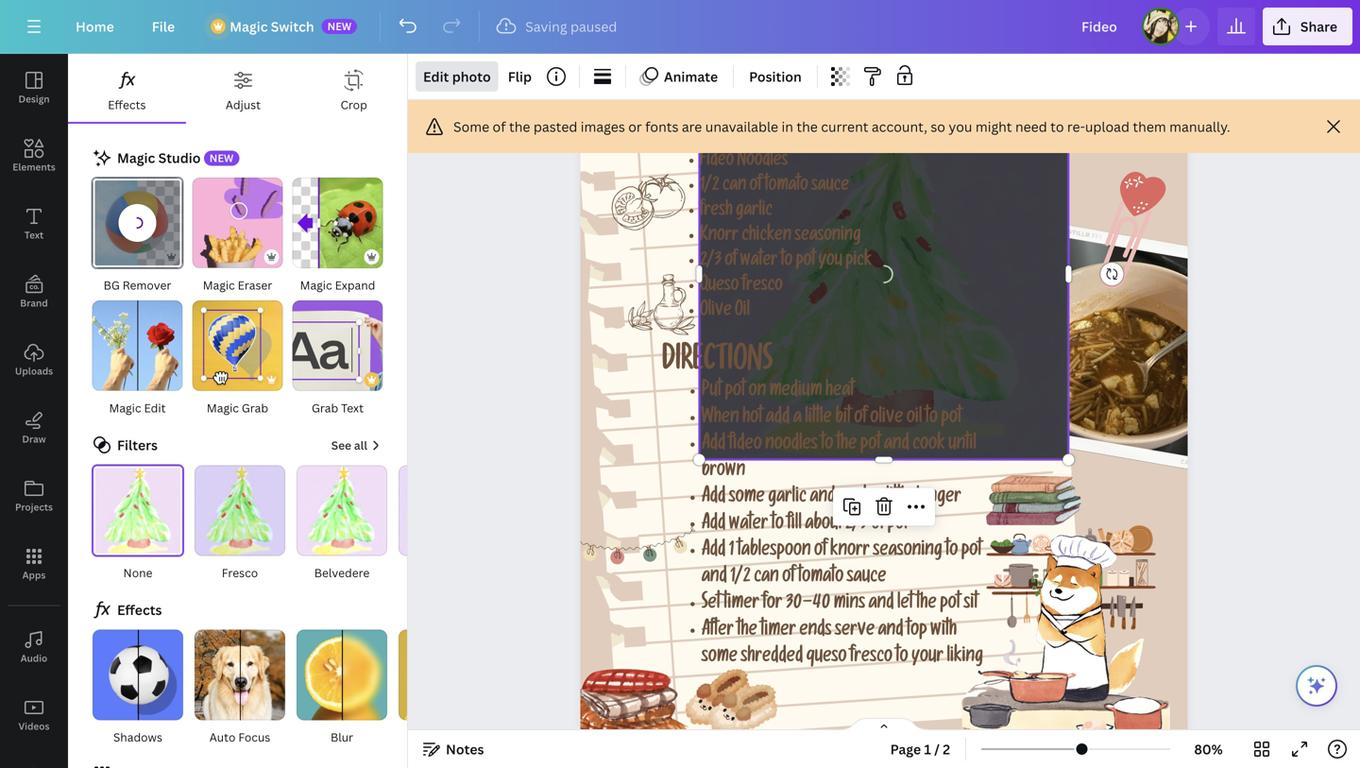 Task type: describe. For each thing, give the bounding box(es) containing it.
text button
[[0, 190, 68, 258]]

home link
[[60, 8, 129, 45]]

hot
[[743, 409, 763, 429]]

canva assistant image
[[1306, 675, 1329, 697]]

videos button
[[0, 681, 68, 749]]

knorr chicken seasoning 2/3 of water to pot you pick queso fresco olive oil
[[700, 228, 872, 322]]

shadows button
[[91, 629, 185, 748]]

page
[[891, 740, 922, 758]]

1 add from the top
[[702, 436, 726, 456]]

draw
[[22, 433, 46, 446]]

fresco button
[[193, 465, 287, 584]]

pot up until
[[942, 409, 962, 429]]

brand button
[[0, 258, 68, 326]]

fresh garlic
[[700, 203, 773, 222]]

to right oil
[[926, 409, 938, 429]]

Design title text field
[[1067, 8, 1135, 45]]

grab text
[[312, 400, 364, 416]]

0 vertical spatial some
[[729, 489, 765, 509]]

apps button
[[0, 530, 68, 598]]

0 vertical spatial garlic
[[736, 203, 773, 222]]

the left pasted
[[509, 118, 531, 136]]

with
[[931, 622, 957, 642]]

1 grab from the left
[[242, 400, 268, 416]]

uploads
[[15, 365, 53, 378]]

the down bit
[[837, 436, 857, 456]]

fideo
[[729, 436, 762, 456]]

2/3 inside put pot on medium heat when hot add a little bit of olive oil to pot add fideo noodles to the pot and cook until brown add some garlic and cook a little longer add water to fill about 2/3 of pot add 1 tablespoon of knorr seasoning to pot and 1/2 can of tomato sauce set timer for 30-40 mins and let the pot sit after the timer ends serve and top with some shredded queso fresco to your liking
[[846, 516, 869, 535]]

to left "fill"
[[772, 516, 784, 535]]

apps
[[22, 569, 46, 582]]

put pot on medium heat when hot add a little bit of olive oil to pot add fideo noodles to the pot and cook until brown add some garlic and cook a little longer add water to fill about 2/3 of pot add 1 tablespoon of knorr seasoning to pot and 1/2 can of tomato sauce set timer for 30-40 mins and let the pot sit after the timer ends serve and top with some shredded queso fresco to your liking
[[702, 383, 984, 668]]

show pages image
[[839, 717, 930, 732]]

fill
[[787, 516, 802, 535]]

olive oil hand drawn image
[[629, 274, 696, 335]]

expand
[[335, 277, 376, 293]]

some of the pasted images or fonts are unavailable in the current account, so you might need to re-upload them manually.
[[454, 118, 1231, 136]]

when
[[702, 409, 740, 429]]

edit photo button
[[416, 61, 499, 92]]

pot up sit
[[962, 542, 982, 562]]

audio
[[21, 652, 48, 665]]

upload
[[1086, 118, 1130, 136]]

to inside knorr chicken seasoning 2/3 of water to pot you pick queso fresco olive oil
[[781, 253, 793, 272]]

some
[[454, 118, 490, 136]]

animate
[[664, 68, 718, 86]]

elements button
[[0, 122, 68, 190]]

magic edit button
[[91, 300, 184, 419]]

in
[[782, 118, 794, 136]]

auto focus button
[[193, 629, 287, 748]]

1 vertical spatial cook
[[839, 489, 871, 509]]

4 add from the top
[[702, 542, 726, 562]]

file
[[152, 17, 175, 35]]

on
[[749, 383, 767, 402]]

shredded
[[741, 649, 803, 668]]

ends
[[800, 622, 832, 642]]

page 1 / 2 button
[[883, 734, 958, 764]]

pot right about
[[888, 516, 908, 535]]

position
[[749, 68, 802, 86]]

of right about
[[872, 516, 885, 535]]

blur
[[331, 730, 353, 745]]

need
[[1016, 118, 1048, 136]]

knorr
[[831, 542, 870, 562]]

80%
[[1195, 740, 1223, 758]]

chicken
[[742, 228, 792, 247]]

1 horizontal spatial cook
[[913, 436, 946, 456]]

sauce inside put pot on medium heat when hot add a little bit of olive oil to pot add fideo noodles to the pot and cook until brown add some garlic and cook a little longer add water to fill about 2/3 of pot add 1 tablespoon of knorr seasoning to pot and 1/2 can of tomato sauce set timer for 30-40 mins and let the pot sit after the timer ends serve and top with some shredded queso fresco to your liking
[[847, 569, 887, 589]]

magic eraser button
[[191, 177, 284, 296]]

account,
[[872, 118, 928, 136]]

add
[[766, 409, 790, 429]]

tomato inside put pot on medium heat when hot add a little bit of olive oil to pot add fideo noodles to the pot and cook until brown add some garlic and cook a little longer add water to fill about 2/3 of pot add 1 tablespoon of knorr seasoning to pot and 1/2 can of tomato sauce set timer for 30-40 mins and let the pot sit after the timer ends serve and top with some shredded queso fresco to your liking
[[799, 569, 844, 589]]

2
[[943, 740, 951, 758]]

edit inside button
[[144, 400, 166, 416]]

let
[[898, 595, 914, 615]]

0 horizontal spatial timer
[[724, 595, 760, 615]]

see all
[[331, 438, 368, 453]]

to down longer at the bottom right of page
[[946, 542, 958, 562]]

of inside knorr chicken seasoning 2/3 of water to pot you pick queso fresco olive oil
[[725, 253, 737, 272]]

put
[[702, 383, 722, 402]]

re-
[[1068, 118, 1086, 136]]

after
[[702, 622, 734, 642]]

0 vertical spatial little
[[805, 409, 832, 429]]

of right bit
[[855, 409, 867, 429]]

magic grab button
[[191, 300, 284, 419]]

the right in
[[797, 118, 818, 136]]

studio
[[158, 149, 201, 167]]

bg remover
[[104, 277, 171, 293]]

of inside the fideo noodles 1/2 can of tomato sauce
[[750, 178, 762, 197]]

magic switch
[[230, 17, 314, 35]]

and left 'let' in the bottom of the page
[[869, 595, 894, 615]]

elements
[[13, 161, 55, 173]]

sit
[[964, 595, 978, 615]]

paused
[[571, 17, 617, 35]]

0 horizontal spatial a
[[794, 409, 802, 429]]

magic for magic studio new
[[117, 149, 155, 167]]

seasoning inside knorr chicken seasoning 2/3 of water to pot you pick queso fresco olive oil
[[795, 228, 861, 247]]

of right some
[[493, 118, 506, 136]]

projects
[[15, 501, 53, 514]]

tomato inside the fideo noodles 1/2 can of tomato sauce
[[765, 178, 809, 197]]

text inside side panel tab list
[[24, 229, 44, 241]]

home
[[76, 17, 114, 35]]

file button
[[137, 8, 190, 45]]

photo
[[452, 68, 491, 86]]

bg
[[104, 277, 120, 293]]

see all button
[[330, 434, 385, 457]]

40
[[813, 595, 831, 615]]

might
[[976, 118, 1013, 136]]

set
[[702, 595, 721, 615]]

until
[[949, 436, 977, 456]]

knorr
[[700, 228, 739, 247]]

magic for magic eraser
[[203, 277, 235, 293]]

liking
[[947, 649, 984, 668]]

and up about
[[810, 489, 836, 509]]

pick
[[846, 253, 872, 272]]



Task type: vqa. For each thing, say whether or not it's contained in the screenshot.
the Bob Builder icon
no



Task type: locate. For each thing, give the bounding box(es) containing it.
garlic inside put pot on medium heat when hot add a little bit of olive oil to pot add fideo noodles to the pot and cook until brown add some garlic and cook a little longer add water to fill about 2/3 of pot add 1 tablespoon of knorr seasoning to pot and 1/2 can of tomato sauce set timer for 30-40 mins and let the pot sit after the timer ends serve and top with some shredded queso fresco to your liking
[[769, 489, 807, 509]]

2 grab from the left
[[312, 400, 338, 416]]

magic inside "button"
[[300, 277, 332, 293]]

0 horizontal spatial new
[[210, 151, 234, 165]]

1 vertical spatial water
[[729, 516, 769, 535]]

1 vertical spatial 1/2
[[731, 569, 751, 589]]

1 vertical spatial you
[[819, 253, 843, 272]]

can inside put pot on medium heat when hot add a little bit of olive oil to pot add fideo noodles to the pot and cook until brown add some garlic and cook a little longer add water to fill about 2/3 of pot add 1 tablespoon of knorr seasoning to pot and 1/2 can of tomato sauce set timer for 30-40 mins and let the pot sit after the timer ends serve and top with some shredded queso fresco to your liking
[[754, 569, 779, 589]]

grab
[[242, 400, 268, 416], [312, 400, 338, 416]]

1
[[729, 542, 735, 562], [925, 740, 932, 758]]

effects up magic studio new
[[108, 97, 146, 112]]

tomato down the noodles
[[765, 178, 809, 197]]

sauce down knorr
[[847, 569, 887, 589]]

for
[[763, 595, 783, 615]]

tablespoon
[[738, 542, 811, 562]]

can up for
[[754, 569, 779, 589]]

saving paused
[[526, 17, 617, 35]]

0 vertical spatial cook
[[913, 436, 946, 456]]

magic left the expand
[[300, 277, 332, 293]]

can up fresh garlic
[[723, 178, 747, 197]]

edit left photo
[[423, 68, 449, 86]]

text
[[24, 229, 44, 241], [341, 400, 364, 416]]

mins
[[834, 595, 866, 615]]

queso
[[700, 278, 739, 297]]

grab up see at the left of page
[[312, 400, 338, 416]]

2/3
[[700, 253, 722, 272], [846, 516, 869, 535]]

new right switch
[[328, 19, 352, 33]]

grab left grab text
[[242, 400, 268, 416]]

a
[[794, 409, 802, 429], [875, 489, 883, 509]]

little left longer at the bottom right of page
[[887, 489, 913, 509]]

duotone button
[[397, 629, 491, 748]]

of down about
[[815, 542, 827, 562]]

to right noodles
[[821, 436, 834, 456]]

queso
[[807, 649, 847, 668]]

edit inside popup button
[[423, 68, 449, 86]]

audio button
[[0, 613, 68, 681]]

timer right set
[[724, 595, 760, 615]]

1 horizontal spatial edit
[[423, 68, 449, 86]]

new inside main menu bar
[[328, 19, 352, 33]]

0 vertical spatial water
[[741, 253, 778, 272]]

0 vertical spatial 1
[[729, 542, 735, 562]]

0 horizontal spatial 1
[[729, 542, 735, 562]]

0 horizontal spatial seasoning
[[795, 228, 861, 247]]

1 vertical spatial seasoning
[[874, 542, 943, 562]]

and down 'olive'
[[884, 436, 910, 456]]

magic for magic switch
[[230, 17, 268, 35]]

top
[[907, 622, 928, 642]]

blur button
[[295, 629, 389, 748]]

30-
[[786, 595, 813, 615]]

pot down 'olive'
[[861, 436, 881, 456]]

you inside knorr chicken seasoning 2/3 of water to pot you pick queso fresco olive oil
[[819, 253, 843, 272]]

you right "so"
[[949, 118, 973, 136]]

0 horizontal spatial grab
[[242, 400, 268, 416]]

and left top
[[878, 622, 904, 642]]

0 horizontal spatial little
[[805, 409, 832, 429]]

1 left /
[[925, 740, 932, 758]]

seasoning up 'let' in the bottom of the page
[[874, 542, 943, 562]]

to left your
[[896, 649, 909, 668]]

0 horizontal spatial text
[[24, 229, 44, 241]]

1 vertical spatial timer
[[761, 622, 797, 642]]

edit photo
[[423, 68, 491, 86]]

noodles
[[738, 153, 788, 172]]

80% button
[[1178, 734, 1240, 764]]

magic expand
[[300, 277, 376, 293]]

water inside put pot on medium heat when hot add a little bit of olive oil to pot add fideo noodles to the pot and cook until brown add some garlic and cook a little longer add water to fill about 2/3 of pot add 1 tablespoon of knorr seasoning to pot and 1/2 can of tomato sauce set timer for 30-40 mins and let the pot sit after the timer ends serve and top with some shredded queso fresco to your liking
[[729, 516, 769, 535]]

0 horizontal spatial 1/2
[[700, 178, 720, 197]]

duotone
[[420, 730, 468, 745]]

directions
[[662, 349, 773, 380]]

fresco down serve
[[850, 649, 893, 668]]

garlic
[[736, 203, 773, 222], [769, 489, 807, 509]]

0 horizontal spatial fresco
[[742, 278, 783, 297]]

auto focus
[[210, 730, 271, 745]]

0 horizontal spatial cook
[[839, 489, 871, 509]]

1 horizontal spatial grab
[[312, 400, 338, 416]]

new right studio
[[210, 151, 234, 165]]

0 horizontal spatial edit
[[144, 400, 166, 416]]

0 vertical spatial sauce
[[812, 178, 850, 197]]

seasoning inside put pot on medium heat when hot add a little bit of olive oil to pot add fideo noodles to the pot and cook until brown add some garlic and cook a little longer add water to fill about 2/3 of pot add 1 tablespoon of knorr seasoning to pot and 1/2 can of tomato sauce set timer for 30-40 mins and let the pot sit after the timer ends serve and top with some shredded queso fresco to your liking
[[874, 542, 943, 562]]

0 vertical spatial 1/2
[[700, 178, 720, 197]]

1 horizontal spatial seasoning
[[874, 542, 943, 562]]

/
[[935, 740, 940, 758]]

draw button
[[0, 394, 68, 462]]

belvedere button
[[295, 465, 389, 584]]

share button
[[1263, 8, 1353, 45]]

main menu bar
[[0, 0, 1361, 54]]

0 vertical spatial new
[[328, 19, 352, 33]]

0 vertical spatial text
[[24, 229, 44, 241]]

eraser
[[238, 277, 272, 293]]

2/3 inside knorr chicken seasoning 2/3 of water to pot you pick queso fresco olive oil
[[700, 253, 722, 272]]

0 vertical spatial edit
[[423, 68, 449, 86]]

0 vertical spatial can
[[723, 178, 747, 197]]

notes button
[[416, 734, 492, 764]]

or
[[629, 118, 642, 136]]

sauce inside the fideo noodles 1/2 can of tomato sauce
[[812, 178, 850, 197]]

2/3 down knorr
[[700, 253, 722, 272]]

adjust button
[[186, 54, 301, 122]]

little left bit
[[805, 409, 832, 429]]

a right add
[[794, 409, 802, 429]]

little
[[805, 409, 832, 429], [887, 489, 913, 509]]

filters
[[117, 436, 158, 454]]

saving paused status
[[488, 15, 627, 38]]

some down brown
[[729, 489, 765, 509]]

water up tablespoon
[[729, 516, 769, 535]]

pasted
[[534, 118, 578, 136]]

1 horizontal spatial fresco
[[850, 649, 893, 668]]

2/3 up knorr
[[846, 516, 869, 535]]

1 left tablespoon
[[729, 542, 735, 562]]

magic for magic expand
[[300, 277, 332, 293]]

1 vertical spatial new
[[210, 151, 234, 165]]

share
[[1301, 17, 1338, 35]]

water
[[741, 253, 778, 272], [729, 516, 769, 535]]

seasoning
[[795, 228, 861, 247], [874, 542, 943, 562]]

heat
[[826, 383, 855, 402]]

3 add from the top
[[702, 516, 726, 535]]

magic right the magic edit
[[207, 400, 239, 416]]

1 horizontal spatial you
[[949, 118, 973, 136]]

projects button
[[0, 462, 68, 530]]

1 horizontal spatial timer
[[761, 622, 797, 642]]

magic eraser
[[203, 277, 272, 293]]

1 horizontal spatial text
[[341, 400, 364, 416]]

fresco
[[222, 565, 258, 581]]

magic up filters
[[109, 400, 141, 416]]

are
[[682, 118, 702, 136]]

timer down for
[[761, 622, 797, 642]]

0 horizontal spatial 2/3
[[700, 253, 722, 272]]

the right after
[[737, 622, 758, 642]]

farfalle pasta illustration image
[[809, 121, 869, 174]]

text up see all
[[341, 400, 364, 416]]

seasoning up pick
[[795, 228, 861, 247]]

1 horizontal spatial new
[[328, 19, 352, 33]]

about
[[805, 516, 843, 535]]

1 horizontal spatial 2/3
[[846, 516, 869, 535]]

effects down none at left
[[117, 601, 162, 619]]

new inside magic studio new
[[210, 151, 234, 165]]

pot left pick
[[796, 253, 816, 272]]

1 horizontal spatial can
[[754, 569, 779, 589]]

fresco
[[742, 278, 783, 297], [850, 649, 893, 668]]

1 horizontal spatial 1/2
[[731, 569, 751, 589]]

garlic up "fill"
[[769, 489, 807, 509]]

magic left "eraser"
[[203, 277, 235, 293]]

magic for magic grab
[[207, 400, 239, 416]]

noodles
[[766, 436, 818, 456]]

1/2 down tablespoon
[[731, 569, 751, 589]]

1 vertical spatial some
[[702, 649, 738, 668]]

1 vertical spatial effects
[[117, 601, 162, 619]]

a left longer at the bottom right of page
[[875, 489, 883, 509]]

side panel tab list
[[0, 54, 68, 768]]

none
[[123, 565, 153, 581]]

switch
[[271, 17, 314, 35]]

unavailable
[[706, 118, 779, 136]]

sauce
[[812, 178, 850, 197], [847, 569, 887, 589]]

can inside the fideo noodles 1/2 can of tomato sauce
[[723, 178, 747, 197]]

1 inside put pot on medium heat when hot add a little bit of olive oil to pot add fideo noodles to the pot and cook until brown add some garlic and cook a little longer add water to fill about 2/3 of pot add 1 tablespoon of knorr seasoning to pot and 1/2 can of tomato sauce set timer for 30-40 mins and let the pot sit after the timer ends serve and top with some shredded queso fresco to your liking
[[729, 542, 735, 562]]

olive
[[700, 303, 732, 322]]

some down after
[[702, 649, 738, 668]]

all
[[354, 438, 368, 453]]

of up queso
[[725, 253, 737, 272]]

pot
[[796, 253, 816, 272], [725, 383, 746, 402], [942, 409, 962, 429], [861, 436, 881, 456], [888, 516, 908, 535], [962, 542, 982, 562], [940, 595, 961, 615]]

fideo
[[700, 153, 735, 172]]

design
[[18, 93, 50, 105]]

1 vertical spatial can
[[754, 569, 779, 589]]

them
[[1133, 118, 1167, 136]]

some
[[729, 489, 765, 509], [702, 649, 738, 668]]

you left pick
[[819, 253, 843, 272]]

magic for magic edit
[[109, 400, 141, 416]]

0 vertical spatial a
[[794, 409, 802, 429]]

1 vertical spatial tomato
[[799, 569, 844, 589]]

can
[[723, 178, 747, 197], [754, 569, 779, 589]]

effects inside button
[[108, 97, 146, 112]]

pot inside knorr chicken seasoning 2/3 of water to pot you pick queso fresco olive oil
[[796, 253, 816, 272]]

fresco up oil
[[742, 278, 783, 297]]

1 vertical spatial sauce
[[847, 569, 887, 589]]

magic left studio
[[117, 149, 155, 167]]

0 vertical spatial timer
[[724, 595, 760, 615]]

bg remover button
[[91, 177, 184, 296]]

your
[[912, 649, 944, 668]]

water inside knorr chicken seasoning 2/3 of water to pot you pick queso fresco olive oil
[[741, 253, 778, 272]]

edit up filters
[[144, 400, 166, 416]]

of down the noodles
[[750, 178, 762, 197]]

1/2 inside put pot on medium heat when hot add a little bit of olive oil to pot add fideo noodles to the pot and cook until brown add some garlic and cook a little longer add water to fill about 2/3 of pot add 1 tablespoon of knorr seasoning to pot and 1/2 can of tomato sauce set timer for 30-40 mins and let the pot sit after the timer ends serve and top with some shredded queso fresco to your liking
[[731, 569, 751, 589]]

fresco inside put pot on medium heat when hot add a little bit of olive oil to pot add fideo noodles to the pot and cook until brown add some garlic and cook a little longer add water to fill about 2/3 of pot add 1 tablespoon of knorr seasoning to pot and 1/2 can of tomato sauce set timer for 30-40 mins and let the pot sit after the timer ends serve and top with some shredded queso fresco to your liking
[[850, 649, 893, 668]]

animate button
[[634, 61, 726, 92]]

medium
[[770, 383, 823, 402]]

0 vertical spatial tomato
[[765, 178, 809, 197]]

cook down oil
[[913, 436, 946, 456]]

1 vertical spatial 1
[[925, 740, 932, 758]]

0 horizontal spatial can
[[723, 178, 747, 197]]

1 vertical spatial edit
[[144, 400, 166, 416]]

magic inside main menu bar
[[230, 17, 268, 35]]

serve
[[835, 622, 875, 642]]

1 horizontal spatial 1
[[925, 740, 932, 758]]

cook up about
[[839, 489, 871, 509]]

olive
[[871, 409, 904, 429]]

effects button
[[68, 54, 186, 122]]

0 vertical spatial you
[[949, 118, 973, 136]]

garlic up chicken
[[736, 203, 773, 222]]

pot left the 'on'
[[725, 383, 746, 402]]

magic grab
[[207, 400, 268, 416]]

page 1 / 2
[[891, 740, 951, 758]]

sauce down farfalle pasta illustration image
[[812, 178, 850, 197]]

0 vertical spatial effects
[[108, 97, 146, 112]]

shadows
[[113, 730, 163, 745]]

crop
[[341, 97, 367, 112]]

text up brand button
[[24, 229, 44, 241]]

0 horizontal spatial you
[[819, 253, 843, 272]]

fresco inside knorr chicken seasoning 2/3 of water to pot you pick queso fresco olive oil
[[742, 278, 783, 297]]

so
[[931, 118, 946, 136]]

and up set
[[702, 569, 727, 589]]

flip
[[508, 68, 532, 86]]

position button
[[742, 61, 810, 92]]

pot left sit
[[940, 595, 961, 615]]

magic left switch
[[230, 17, 268, 35]]

2 add from the top
[[702, 489, 726, 509]]

images
[[581, 118, 625, 136]]

0 vertical spatial 2/3
[[700, 253, 722, 272]]

tomato up 40
[[799, 569, 844, 589]]

1 vertical spatial garlic
[[769, 489, 807, 509]]

1/2 inside the fideo noodles 1/2 can of tomato sauce
[[700, 178, 720, 197]]

1 vertical spatial fresco
[[850, 649, 893, 668]]

1 inside button
[[925, 740, 932, 758]]

1/2 up fresh
[[700, 178, 720, 197]]

new
[[328, 19, 352, 33], [210, 151, 234, 165]]

1 vertical spatial a
[[875, 489, 883, 509]]

1 vertical spatial text
[[341, 400, 364, 416]]

to down chicken
[[781, 253, 793, 272]]

the right 'let' in the bottom of the page
[[917, 595, 937, 615]]

magic studio new
[[117, 149, 234, 167]]

magic inside button
[[109, 400, 141, 416]]

auto
[[210, 730, 236, 745]]

0 vertical spatial seasoning
[[795, 228, 861, 247]]

of up 30-
[[783, 569, 795, 589]]

1 horizontal spatial a
[[875, 489, 883, 509]]

1 horizontal spatial little
[[887, 489, 913, 509]]

notes
[[446, 740, 484, 758]]

1 vertical spatial little
[[887, 489, 913, 509]]

crop button
[[301, 54, 407, 122]]

1 vertical spatial 2/3
[[846, 516, 869, 535]]

water down chicken
[[741, 253, 778, 272]]

0 vertical spatial fresco
[[742, 278, 783, 297]]

to left the 're-'
[[1051, 118, 1065, 136]]



